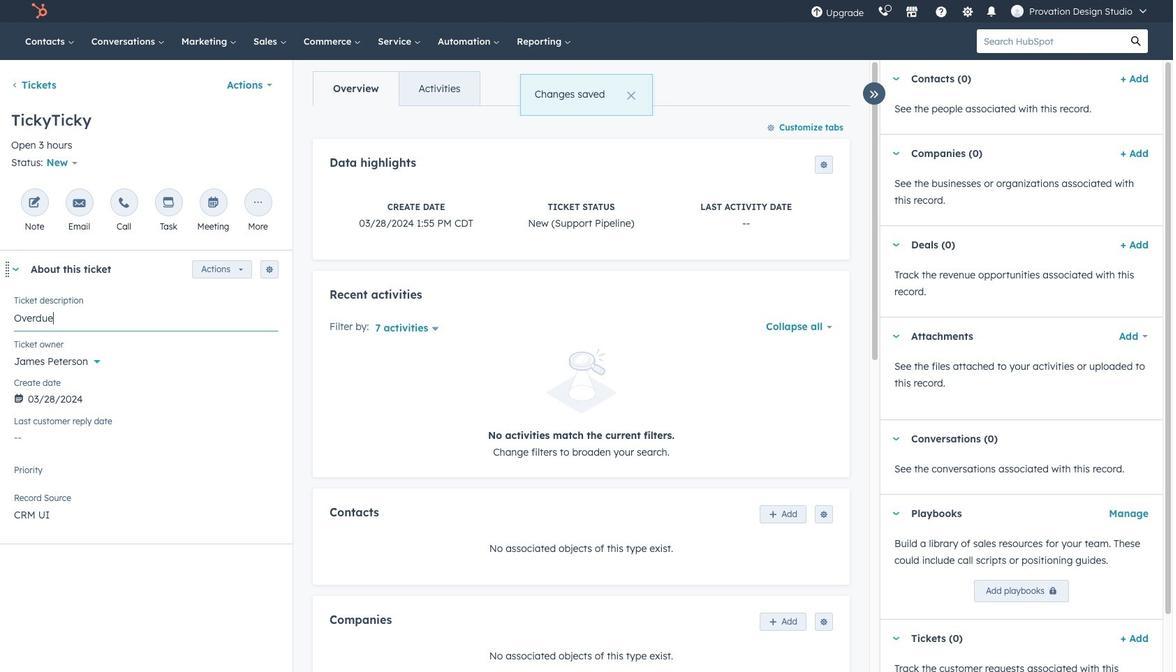 Task type: describe. For each thing, give the bounding box(es) containing it.
james peterson image
[[1012, 5, 1024, 17]]

call image
[[118, 197, 130, 211]]

close image
[[628, 92, 636, 100]]

1 vertical spatial alert
[[330, 350, 834, 461]]

marketplaces image
[[906, 6, 919, 19]]

email image
[[73, 197, 86, 211]]

1 caret image from the top
[[892, 152, 901, 155]]

0 vertical spatial alert
[[520, 74, 654, 116]]

-- text field
[[14, 425, 279, 447]]

more image
[[252, 197, 264, 211]]



Task type: vqa. For each thing, say whether or not it's contained in the screenshot.
"Reporting"
no



Task type: locate. For each thing, give the bounding box(es) containing it.
caret image
[[892, 77, 901, 81], [11, 268, 20, 272], [892, 335, 901, 339], [892, 438, 901, 441]]

4 caret image from the top
[[892, 638, 901, 641]]

caret image
[[892, 152, 901, 155], [892, 243, 901, 247], [892, 512, 901, 516], [892, 638, 901, 641]]

note image
[[28, 197, 41, 211]]

alert
[[520, 74, 654, 116], [330, 350, 834, 461]]

menu
[[804, 0, 1157, 22]]

meeting image
[[207, 197, 220, 211]]

manage card settings image
[[265, 266, 274, 275]]

None text field
[[14, 304, 279, 332]]

Search HubSpot search field
[[977, 29, 1125, 53]]

navigation
[[313, 71, 481, 106]]

2 caret image from the top
[[892, 243, 901, 247]]

task image
[[162, 197, 175, 211]]

3 caret image from the top
[[892, 512, 901, 516]]

MM/DD/YYYY text field
[[14, 387, 279, 409]]



